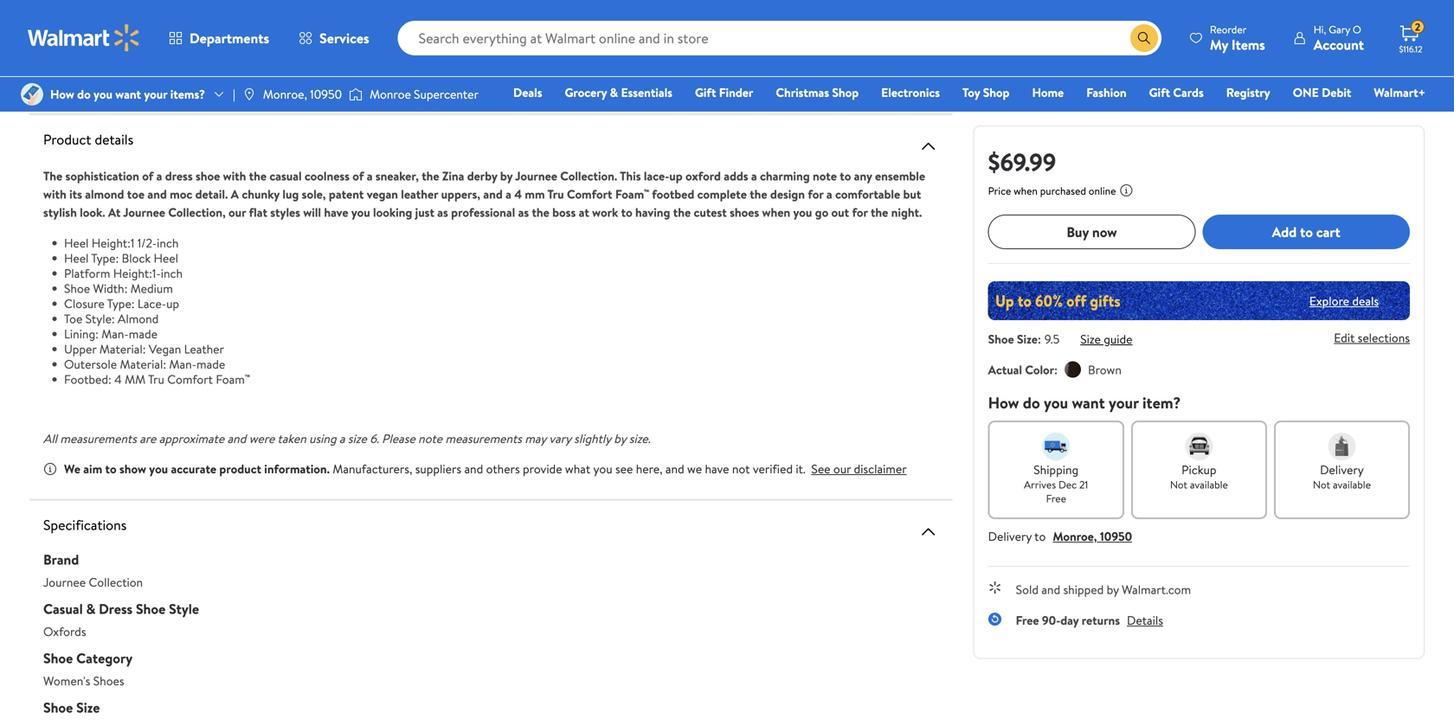 Task type: locate. For each thing, give the bounding box(es) containing it.
not
[[1170, 477, 1188, 492], [1313, 477, 1331, 492]]

1 vertical spatial note
[[418, 430, 443, 447]]

the up chunky
[[249, 168, 267, 184]]

a up go in the top right of the page
[[827, 186, 832, 203]]

platform
[[64, 265, 110, 282]]

1 horizontal spatial as
[[518, 204, 529, 221]]

tru
[[548, 186, 564, 203], [148, 371, 164, 388]]

free left 90-
[[1016, 612, 1039, 629]]

by right shipped
[[1107, 581, 1119, 598]]

shop right toy
[[983, 84, 1010, 101]]

1 horizontal spatial do
[[1023, 392, 1040, 414]]

1 horizontal spatial our
[[834, 461, 851, 477]]

0 horizontal spatial your
[[144, 86, 167, 103]]

oxford
[[686, 168, 721, 184]]

1 vertical spatial when
[[762, 204, 791, 221]]

made
[[129, 326, 158, 342], [197, 356, 225, 373]]

0 horizontal spatial &
[[86, 600, 96, 619]]

0 vertical spatial comfort
[[567, 186, 612, 203]]

shoes
[[730, 204, 759, 221]]

1 horizontal spatial shop
[[983, 84, 1010, 101]]

0 horizontal spatial not
[[1170, 477, 1188, 492]]

style:
[[85, 310, 115, 327]]

available for pickup
[[1190, 477, 1228, 492]]

1 horizontal spatial available
[[1333, 477, 1371, 492]]

0 horizontal spatial tru
[[148, 371, 164, 388]]

up up footbed
[[669, 168, 683, 184]]

0 horizontal spatial journee
[[43, 574, 86, 591]]

for right the out
[[852, 204, 868, 221]]

1 of from the left
[[142, 168, 153, 184]]

10950 up sold and shipped by walmart.com
[[1100, 528, 1132, 545]]

1 horizontal spatial made
[[197, 356, 225, 373]]

1 vertical spatial delivery
[[988, 528, 1032, 545]]

size.
[[629, 430, 651, 447]]

1 vertical spatial have
[[705, 461, 729, 477]]

2 available from the left
[[1333, 477, 1371, 492]]

price
[[988, 184, 1011, 198]]

1 vertical spatial made
[[197, 356, 225, 373]]

type: up width:
[[91, 250, 119, 267]]

Search search field
[[398, 21, 1162, 55]]

journee inside 'brand journee collection casual & dress shoe style oxfords shoe category women's shoes'
[[43, 574, 86, 591]]

& left dress
[[86, 600, 96, 619]]

1 vertical spatial comfort
[[167, 371, 213, 388]]

1 vertical spatial our
[[834, 461, 851, 477]]

foam™ inside heel height:1 1/2-inch heel type: block heel platform height:1-inch shoe width: medium closure type: lace-up toe style: almond lining: man-made upper material: vegan leather outersole material: man-made footbed: 4 mm tru comfort foam™
[[216, 371, 250, 388]]

hi,
[[1314, 22, 1327, 37]]

available inside delivery not available
[[1333, 477, 1371, 492]]

 image left this
[[21, 83, 43, 106]]

gift left finder at the top of the page
[[695, 84, 716, 101]]

1 horizontal spatial size
[[1081, 331, 1101, 348]]

do right 'about'
[[77, 86, 91, 103]]

1 gift from the left
[[695, 84, 716, 101]]

not for pickup
[[1170, 477, 1188, 492]]

available down the intent image for delivery
[[1333, 477, 1371, 492]]

intent image for delivery image
[[1328, 433, 1356, 461]]

heel left "height:1"
[[64, 250, 89, 267]]

our down a
[[229, 204, 246, 221]]

comfortable
[[835, 186, 900, 203]]

2 of from the left
[[353, 168, 364, 184]]

not inside delivery not available
[[1313, 477, 1331, 492]]

 image
[[349, 86, 363, 103]]

1 as from the left
[[437, 204, 448, 221]]

 image right | on the top left of the page
[[242, 87, 256, 101]]

available for delivery
[[1333, 477, 1371, 492]]

casual
[[43, 600, 83, 619]]

tru right mm
[[148, 371, 164, 388]]

our inside the sophistication of a dress shoe with the casual coolness of a sneaker, the zina derby by journee collection. this lace-up oxford adds a charming note to any ensemble with its almond toe and moc detail. a chunky lug sole, patent vegan leather uppers, and a 4 mm tru comfort foam™ footbed complete the design for a comfortable but stylish look. at journee collection, our flat styles will have you looking just as professional as the boss at work to having the cutest shoes when you go out for the night.
[[229, 204, 246, 221]]

brown
[[1088, 361, 1122, 378]]

6.
[[370, 430, 379, 447]]

grocery & essentials
[[565, 84, 673, 101]]

 image
[[21, 83, 43, 106], [242, 87, 256, 101]]

1 vertical spatial your
[[1109, 392, 1139, 414]]

1 vertical spatial &
[[86, 600, 96, 619]]

details
[[1127, 612, 1163, 629]]

to down arrives
[[1035, 528, 1046, 545]]

delivery for to
[[988, 528, 1032, 545]]

0 vertical spatial how
[[50, 86, 74, 103]]

by left size.
[[614, 430, 626, 447]]

0 vertical spatial when
[[1014, 184, 1038, 198]]

do down the 'color'
[[1023, 392, 1040, 414]]

1 horizontal spatial tru
[[548, 186, 564, 203]]

0 horizontal spatial size
[[1017, 331, 1038, 348]]

to left cart
[[1300, 222, 1313, 241]]

color
[[1025, 361, 1055, 378]]

mm
[[125, 371, 146, 388]]

disclaimer
[[854, 461, 907, 477]]

1 vertical spatial :
[[1055, 361, 1058, 378]]

home
[[1032, 84, 1064, 101]]

1 horizontal spatial man-
[[169, 356, 197, 373]]

any
[[854, 168, 872, 184]]

1 vertical spatial up
[[166, 295, 179, 312]]

1 vertical spatial do
[[1023, 392, 1040, 414]]

available inside pickup not available
[[1190, 477, 1228, 492]]

you up "details"
[[94, 86, 112, 103]]

1 available from the left
[[1190, 477, 1228, 492]]

gift finder
[[695, 84, 753, 101]]

2
[[1415, 20, 1421, 34]]

0 vertical spatial :
[[1038, 331, 1041, 348]]

with
[[223, 168, 246, 184], [43, 186, 66, 203]]

purchased
[[1040, 184, 1086, 198]]

4 left mm
[[114, 371, 122, 388]]

Walmart Site-Wide search field
[[398, 21, 1162, 55]]

of up toe
[[142, 168, 153, 184]]

0 vertical spatial delivery
[[1320, 461, 1364, 478]]

details button
[[1127, 612, 1163, 629]]

gift for gift cards
[[1149, 84, 1171, 101]]

have down the patent
[[324, 204, 348, 221]]

1 vertical spatial type:
[[107, 295, 135, 312]]

delivery up sold
[[988, 528, 1032, 545]]

0 horizontal spatial  image
[[21, 83, 43, 106]]

shop
[[832, 84, 859, 101], [983, 84, 1010, 101]]

gift inside "link"
[[1149, 84, 1171, 101]]

heel height:1 1/2-inch heel type: block heel platform height:1-inch shoe width: medium closure type: lace-up toe style: almond lining: man-made upper material: vegan leather outersole material: man-made footbed: 4 mm tru comfort foam™
[[64, 235, 250, 388]]

4 inside heel height:1 1/2-inch heel type: block heel platform height:1-inch shoe width: medium closure type: lace-up toe style: almond lining: man-made upper material: vegan leather outersole material: man-made footbed: 4 mm tru comfort foam™
[[114, 371, 122, 388]]

casual
[[270, 168, 302, 184]]

0 horizontal spatial have
[[324, 204, 348, 221]]

to
[[840, 168, 851, 184], [621, 204, 633, 221], [1300, 222, 1313, 241], [105, 461, 117, 477], [1035, 528, 1046, 545]]

free 90-day returns details
[[1016, 612, 1163, 629]]

comfort down leather on the left of the page
[[167, 371, 213, 388]]

0 vertical spatial foam™
[[615, 186, 649, 203]]

toe
[[64, 310, 83, 327]]

1 horizontal spatial of
[[353, 168, 364, 184]]

4 left mm at top
[[514, 186, 522, 203]]

0 vertical spatial by
[[500, 168, 513, 184]]

0 horizontal spatial want
[[115, 86, 141, 103]]

one
[[1293, 84, 1319, 101]]

note up go in the top right of the page
[[813, 168, 837, 184]]

shop for toy shop
[[983, 84, 1010, 101]]

want down brown
[[1072, 392, 1105, 414]]

add
[[1272, 222, 1297, 241]]

1 vertical spatial tru
[[148, 371, 164, 388]]

shop right christmas
[[832, 84, 859, 101]]

with down the
[[43, 186, 66, 203]]

0 horizontal spatial up
[[166, 295, 179, 312]]

0 vertical spatial want
[[115, 86, 141, 103]]

arrives
[[1024, 477, 1056, 492]]

1 horizontal spatial have
[[705, 461, 729, 477]]

delivery down the intent image for delivery
[[1320, 461, 1364, 478]]

: down 9.5
[[1055, 361, 1058, 378]]

size
[[1017, 331, 1038, 348], [1081, 331, 1101, 348]]

inch up lace-
[[161, 265, 183, 282]]

not inside pickup not available
[[1170, 477, 1188, 492]]

1 vertical spatial free
[[1016, 612, 1039, 629]]

tru up "boss"
[[548, 186, 564, 203]]

type:
[[91, 250, 119, 267], [107, 295, 135, 312]]

foam™ inside the sophistication of a dress shoe with the casual coolness of a sneaker, the zina derby by journee collection. this lace-up oxford adds a charming note to any ensemble with its almond toe and moc detail. a chunky lug sole, patent vegan leather uppers, and a 4 mm tru comfort foam™ footbed complete the design for a comfortable but stylish look. at journee collection, our flat styles will have you looking just as professional as the boss at work to having the cutest shoes when you go out for the night.
[[615, 186, 649, 203]]

are
[[140, 430, 156, 447]]

foam™ down leather on the left of the page
[[216, 371, 250, 388]]

1 vertical spatial how
[[988, 392, 1019, 414]]

0 horizontal spatial shop
[[832, 84, 859, 101]]

a left dress
[[156, 168, 162, 184]]

1 vertical spatial inch
[[161, 265, 183, 282]]

1 horizontal spatial monroe,
[[1053, 528, 1097, 545]]

1 horizontal spatial :
[[1055, 361, 1058, 378]]

have right we on the bottom left
[[705, 461, 729, 477]]

0 horizontal spatial foam™
[[216, 371, 250, 388]]

delivery inside delivery not available
[[1320, 461, 1364, 478]]

when right price
[[1014, 184, 1038, 198]]

you right the 'show'
[[149, 461, 168, 477]]

dress
[[165, 168, 193, 184]]

2 as from the left
[[518, 204, 529, 221]]

departments
[[190, 29, 269, 48]]

comfort
[[567, 186, 612, 203], [167, 371, 213, 388]]

shoe
[[64, 280, 90, 297], [988, 331, 1014, 348], [136, 600, 166, 619], [43, 649, 73, 668]]

how for how do you want your items?
[[50, 86, 74, 103]]

2 horizontal spatial journee
[[515, 168, 557, 184]]

0 vertical spatial type:
[[91, 250, 119, 267]]

registry link
[[1219, 83, 1278, 102]]

1 horizontal spatial foam™
[[615, 186, 649, 203]]

1 horizontal spatial when
[[1014, 184, 1038, 198]]

items
[[1232, 35, 1265, 54]]

actual
[[988, 361, 1022, 378]]

comfort down collection.
[[567, 186, 612, 203]]

0 horizontal spatial for
[[808, 186, 824, 203]]

0 horizontal spatial :
[[1038, 331, 1041, 348]]

0 horizontal spatial comfort
[[167, 371, 213, 388]]

you down the patent
[[351, 204, 370, 221]]

just
[[415, 204, 435, 221]]

: for color
[[1055, 361, 1058, 378]]

1 vertical spatial foam™
[[216, 371, 250, 388]]

how down actual
[[988, 392, 1019, 414]]

journee
[[515, 168, 557, 184], [123, 204, 165, 221], [43, 574, 86, 591]]

sold
[[1016, 581, 1039, 598]]

1 horizontal spatial by
[[614, 430, 626, 447]]

journee up mm at top
[[515, 168, 557, 184]]

measurements up aim
[[60, 430, 137, 447]]

we aim to show you accurate product information. manufacturers, suppliers and others provide what you see here, and we have not verified it. see our disclaimer
[[64, 461, 907, 477]]

not down intent image for pickup
[[1170, 477, 1188, 492]]

2 gift from the left
[[1149, 84, 1171, 101]]

journee down toe
[[123, 204, 165, 221]]

gift left cards
[[1149, 84, 1171, 101]]

1 horizontal spatial 4
[[514, 186, 522, 203]]

1 horizontal spatial want
[[1072, 392, 1105, 414]]

1 vertical spatial 10950
[[1100, 528, 1132, 545]]

want for item?
[[1072, 392, 1105, 414]]

you left see
[[594, 461, 613, 477]]

10950 down services popup button at the top left of the page
[[310, 86, 342, 103]]

foam™ down this
[[615, 186, 649, 203]]

size left 9.5
[[1017, 331, 1038, 348]]

lace-
[[138, 295, 166, 312]]

my
[[1210, 35, 1229, 54]]

0 horizontal spatial 4
[[114, 371, 122, 388]]

a left size
[[339, 430, 345, 447]]

how left this
[[50, 86, 74, 103]]

for up go in the top right of the page
[[808, 186, 824, 203]]

boss
[[552, 204, 576, 221]]

measurements up "we aim to show you accurate product information. manufacturers, suppliers and others provide what you see here, and we have not verified it. see our disclaimer"
[[445, 430, 522, 447]]

we
[[687, 461, 702, 477]]

man- right mm
[[169, 356, 197, 373]]

collection
[[89, 574, 143, 591]]

your for items?
[[144, 86, 167, 103]]

note up suppliers at bottom
[[418, 430, 443, 447]]

want right this
[[115, 86, 141, 103]]

the down comfortable
[[871, 204, 889, 221]]

footbed
[[652, 186, 695, 203]]

1 horizontal spatial measurements
[[445, 430, 522, 447]]

foam™
[[615, 186, 649, 203], [216, 371, 250, 388]]

by inside the sophistication of a dress shoe with the casual coolness of a sneaker, the zina derby by journee collection. this lace-up oxford adds a charming note to any ensemble with its almond toe and moc detail. a chunky lug sole, patent vegan leather uppers, and a 4 mm tru comfort foam™ footbed complete the design for a comfortable but stylish look. at journee collection, our flat styles will have you looking just as professional as the boss at work to having the cutest shoes when you go out for the night.
[[500, 168, 513, 184]]

1 horizontal spatial gift
[[1149, 84, 1171, 101]]

:
[[1038, 331, 1041, 348], [1055, 361, 1058, 378]]

&
[[610, 84, 618, 101], [86, 600, 96, 619]]

0 horizontal spatial of
[[142, 168, 153, 184]]

up inside heel height:1 1/2-inch heel type: block heel platform height:1-inch shoe width: medium closure type: lace-up toe style: almond lining: man-made upper material: vegan leather outersole material: man-made footbed: 4 mm tru comfort foam™
[[166, 295, 179, 312]]

hi, gary o account
[[1314, 22, 1364, 54]]

1 horizontal spatial  image
[[242, 87, 256, 101]]

1 shop from the left
[[832, 84, 859, 101]]

buy now
[[1067, 222, 1117, 241]]

and right sold
[[1042, 581, 1061, 598]]

size left guide
[[1081, 331, 1101, 348]]

0 horizontal spatial do
[[77, 86, 91, 103]]

0 vertical spatial man-
[[101, 326, 129, 342]]

not down the intent image for delivery
[[1313, 477, 1331, 492]]

1 horizontal spatial your
[[1109, 392, 1139, 414]]

up right the almond
[[166, 295, 179, 312]]

0 horizontal spatial when
[[762, 204, 791, 221]]

0 vertical spatial inch
[[157, 235, 179, 251]]

1 horizontal spatial free
[[1046, 491, 1067, 506]]

of up the patent
[[353, 168, 364, 184]]

online
[[1089, 184, 1116, 198]]

1 horizontal spatial how
[[988, 392, 1019, 414]]

fashion link
[[1079, 83, 1135, 102]]

2 horizontal spatial by
[[1107, 581, 1119, 598]]

1 horizontal spatial comfort
[[567, 186, 612, 203]]

 image for monroe, 10950
[[242, 87, 256, 101]]

your left "item?"
[[1109, 392, 1139, 414]]

upper
[[64, 341, 96, 358]]

man- right lining:
[[101, 326, 129, 342]]

with up a
[[223, 168, 246, 184]]

0 horizontal spatial with
[[43, 186, 66, 203]]

: left 9.5
[[1038, 331, 1041, 348]]

2 shop from the left
[[983, 84, 1010, 101]]

monroe, 10950 button
[[1053, 528, 1132, 545]]

type: left lace-
[[107, 295, 135, 312]]

shipping arrives dec 21 free
[[1024, 461, 1088, 506]]

0 horizontal spatial 10950
[[310, 86, 342, 103]]

leather
[[401, 186, 438, 203]]

debit
[[1322, 84, 1352, 101]]

0 horizontal spatial by
[[500, 168, 513, 184]]

0 vertical spatial for
[[808, 186, 824, 203]]

shoe up toe
[[64, 280, 90, 297]]

the down mm at top
[[532, 204, 550, 221]]

1 vertical spatial want
[[1072, 392, 1105, 414]]

inch right block
[[157, 235, 179, 251]]

0 horizontal spatial gift
[[695, 84, 716, 101]]

0 horizontal spatial as
[[437, 204, 448, 221]]

edit selections button
[[1334, 329, 1410, 346]]

this
[[620, 168, 641, 184]]

gift for gift finder
[[695, 84, 716, 101]]

and left were
[[227, 430, 246, 447]]

we
[[64, 461, 80, 477]]

do for how do you want your items?
[[77, 86, 91, 103]]

monroe, down dec
[[1053, 528, 1097, 545]]

as down mm at top
[[518, 204, 529, 221]]

note
[[813, 168, 837, 184], [418, 430, 443, 447]]

1 vertical spatial monroe,
[[1053, 528, 1097, 545]]

shop for christmas shop
[[832, 84, 859, 101]]

details
[[95, 130, 133, 149]]

when down design
[[762, 204, 791, 221]]

you left go in the top right of the page
[[793, 204, 812, 221]]

0 horizontal spatial monroe,
[[263, 86, 307, 103]]

made right vegan in the left of the page
[[197, 356, 225, 373]]

made down lace-
[[129, 326, 158, 342]]

note inside the sophistication of a dress shoe with the casual coolness of a sneaker, the zina derby by journee collection. this lace-up oxford adds a charming note to any ensemble with its almond toe and moc detail. a chunky lug sole, patent vegan leather uppers, and a 4 mm tru comfort foam™ footbed complete the design for a comfortable but stylish look. at journee collection, our flat styles will have you looking just as professional as the boss at work to having the cutest shoes when you go out for the night.
[[813, 168, 837, 184]]

add to cart
[[1272, 222, 1341, 241]]

4
[[514, 186, 522, 203], [114, 371, 122, 388]]

0 vertical spatial do
[[77, 86, 91, 103]]

0 vertical spatial 4
[[514, 186, 522, 203]]

the
[[249, 168, 267, 184], [422, 168, 439, 184], [750, 186, 768, 203], [532, 204, 550, 221], [673, 204, 691, 221], [871, 204, 889, 221]]

1 not from the left
[[1170, 477, 1188, 492]]

almond
[[118, 310, 159, 327]]

how for how do you want your item?
[[988, 392, 1019, 414]]

walmart image
[[28, 24, 140, 52]]

9.5
[[1045, 331, 1060, 348]]

heel up platform
[[64, 235, 89, 251]]

man-
[[101, 326, 129, 342], [169, 356, 197, 373]]

legal information image
[[1120, 184, 1134, 197]]

our right see
[[834, 461, 851, 477]]

available down intent image for pickup
[[1190, 477, 1228, 492]]

a up the vegan
[[367, 168, 373, 184]]

1 horizontal spatial for
[[852, 204, 868, 221]]

your left items? on the top left of page
[[144, 86, 167, 103]]

you
[[94, 86, 112, 103], [351, 204, 370, 221], [793, 204, 812, 221], [1044, 392, 1068, 414], [149, 461, 168, 477], [594, 461, 613, 477]]

21
[[1080, 477, 1088, 492]]

0 horizontal spatial our
[[229, 204, 246, 221]]

0 vertical spatial 10950
[[310, 86, 342, 103]]

1 vertical spatial by
[[614, 430, 626, 447]]

the
[[43, 168, 62, 184]]

0 vertical spatial made
[[129, 326, 158, 342]]

2 not from the left
[[1313, 477, 1331, 492]]

0 vertical spatial our
[[229, 204, 246, 221]]



Task type: describe. For each thing, give the bounding box(es) containing it.
you down the 'color'
[[1044, 392, 1068, 414]]

shipped
[[1064, 581, 1104, 598]]

services button
[[284, 17, 384, 59]]

cutest
[[694, 204, 727, 221]]

explore deals link
[[1303, 285, 1386, 316]]

gary
[[1329, 22, 1351, 37]]

vary
[[549, 430, 571, 447]]

uppers,
[[441, 186, 480, 203]]

night.
[[891, 204, 922, 221]]

 image for how do you want your items?
[[21, 83, 43, 106]]

coolness
[[305, 168, 350, 184]]

1 size from the left
[[1017, 331, 1038, 348]]

monroe
[[370, 86, 411, 103]]

shoe up actual
[[988, 331, 1014, 348]]

: for size
[[1038, 331, 1041, 348]]

2 size from the left
[[1081, 331, 1101, 348]]

and left others
[[464, 461, 483, 477]]

1 vertical spatial journee
[[123, 204, 165, 221]]

to inside button
[[1300, 222, 1313, 241]]

intent image for shipping image
[[1043, 433, 1070, 461]]

to right aim
[[105, 461, 117, 477]]

slightly
[[574, 430, 611, 447]]

to left the any
[[840, 168, 851, 184]]

gift cards link
[[1142, 83, 1212, 102]]

1 horizontal spatial 10950
[[1100, 528, 1132, 545]]

1/2-
[[137, 235, 157, 251]]

not for delivery
[[1313, 477, 1331, 492]]

edit selections
[[1334, 329, 1410, 346]]

product
[[43, 130, 91, 149]]

returns
[[1082, 612, 1120, 629]]

footbed:
[[64, 371, 112, 388]]

complete
[[697, 186, 747, 203]]

sneaker,
[[376, 168, 419, 184]]

want for items?
[[115, 86, 141, 103]]

chunky
[[242, 186, 280, 203]]

guide
[[1104, 331, 1133, 348]]

when inside the sophistication of a dress shoe with the casual coolness of a sneaker, the zina derby by journee collection. this lace-up oxford adds a charming note to any ensemble with its almond toe and moc detail. a chunky lug sole, patent vegan leather uppers, and a 4 mm tru comfort foam™ footbed complete the design for a comfortable but stylish look. at journee collection, our flat styles will have you looking just as professional as the boss at work to having the cutest shoes when you go out for the night.
[[762, 204, 791, 221]]

2 vertical spatial by
[[1107, 581, 1119, 598]]

styles
[[270, 204, 300, 221]]

all measurements are approximate and were taken using a size 6. please note measurements may vary slightly by size.
[[43, 430, 651, 447]]

1 vertical spatial for
[[852, 204, 868, 221]]

to right work
[[621, 204, 633, 221]]

here,
[[636, 461, 663, 477]]

comfort inside heel height:1 1/2-inch heel type: block heel platform height:1-inch shoe width: medium closure type: lace-up toe style: almond lining: man-made upper material: vegan leather outersole material: man-made footbed: 4 mm tru comfort foam™
[[167, 371, 213, 388]]

delivery for not
[[1320, 461, 1364, 478]]

tru inside the sophistication of a dress shoe with the casual coolness of a sneaker, the zina derby by journee collection. this lace-up oxford adds a charming note to any ensemble with its almond toe and moc detail. a chunky lug sole, patent vegan leather uppers, and a 4 mm tru comfort foam™ footbed complete the design for a comfortable but stylish look. at journee collection, our flat styles will have you looking just as professional as the boss at work to having the cutest shoes when you go out for the night.
[[548, 186, 564, 203]]

vegan
[[149, 341, 181, 358]]

taken
[[277, 430, 306, 447]]

but
[[903, 186, 921, 203]]

toy shop
[[963, 84, 1010, 101]]

leather
[[184, 341, 224, 358]]

tru inside heel height:1 1/2-inch heel type: block heel platform height:1-inch shoe width: medium closure type: lace-up toe style: almond lining: man-made upper material: vegan leather outersole material: man-made footbed: 4 mm tru comfort foam™
[[148, 371, 164, 388]]

& inside 'brand journee collection casual & dress shoe style oxfords shoe category women's shoes'
[[86, 600, 96, 619]]

this
[[80, 68, 108, 93]]

home link
[[1025, 83, 1072, 102]]

shoe left style
[[136, 600, 166, 619]]

material: up mm
[[99, 341, 146, 358]]

gift cards
[[1149, 84, 1204, 101]]

walmart+ link
[[1366, 83, 1434, 102]]

sophistication
[[65, 168, 139, 184]]

toy
[[963, 84, 980, 101]]

lining:
[[64, 326, 99, 342]]

one debit
[[1293, 84, 1352, 101]]

using
[[309, 430, 336, 447]]

about
[[29, 68, 76, 93]]

do for how do you want your item?
[[1023, 392, 1040, 414]]

90-
[[1042, 612, 1061, 629]]

all
[[43, 430, 57, 447]]

up inside the sophistication of a dress shoe with the casual coolness of a sneaker, the zina derby by journee collection. this lace-up oxford adds a charming note to any ensemble with its almond toe and moc detail. a chunky lug sole, patent vegan leather uppers, and a 4 mm tru comfort foam™ footbed complete the design for a comfortable but stylish look. at journee collection, our flat styles will have you looking just as professional as the boss at work to having the cutest shoes when you go out for the night.
[[669, 168, 683, 184]]

1 vertical spatial man-
[[169, 356, 197, 373]]

free inside shipping arrives dec 21 free
[[1046, 491, 1067, 506]]

sold and shipped by walmart.com
[[1016, 581, 1191, 598]]

moc
[[170, 186, 192, 203]]

others
[[486, 461, 520, 477]]

detail.
[[195, 186, 228, 203]]

comfort inside the sophistication of a dress shoe with the casual coolness of a sneaker, the zina derby by journee collection. this lace-up oxford adds a charming note to any ensemble with its almond toe and moc detail. a chunky lug sole, patent vegan leather uppers, and a 4 mm tru comfort foam™ footbed complete the design for a comfortable but stylish look. at journee collection, our flat styles will have you looking just as professional as the boss at work to having the cutest shoes when you go out for the night.
[[567, 186, 612, 203]]

adds
[[724, 168, 748, 184]]

what
[[565, 461, 591, 477]]

style
[[169, 600, 199, 619]]

almond
[[85, 186, 124, 203]]

items?
[[170, 86, 205, 103]]

toe
[[127, 186, 145, 203]]

0 vertical spatial journee
[[515, 168, 557, 184]]

search icon image
[[1137, 31, 1151, 45]]

shoe size : 9.5
[[988, 331, 1060, 348]]

& inside "grocery & essentials" "link"
[[610, 84, 618, 101]]

and left we on the bottom left
[[666, 461, 685, 477]]

verified
[[753, 461, 793, 477]]

height:1
[[92, 235, 135, 251]]

professional
[[451, 204, 515, 221]]

fashion
[[1087, 84, 1127, 101]]

the up shoes
[[750, 186, 768, 203]]

0 horizontal spatial man-
[[101, 326, 129, 342]]

a
[[231, 186, 239, 203]]

christmas shop link
[[768, 83, 867, 102]]

product details image
[[918, 136, 939, 157]]

sole,
[[302, 186, 326, 203]]

the down footbed
[[673, 204, 691, 221]]

the sophistication of a dress shoe with the casual coolness of a sneaker, the zina derby by journee collection. this lace-up oxford adds a charming note to any ensemble with its almond toe and moc detail. a chunky lug sole, patent vegan leather uppers, and a 4 mm tru comfort foam™ footbed complete the design for a comfortable but stylish look. at journee collection, our flat styles will have you looking just as professional as the boss at work to having the cutest shoes when you go out for the night.
[[43, 168, 925, 221]]

medium
[[130, 280, 173, 297]]

monroe, 10950
[[263, 86, 342, 103]]

and up "professional"
[[483, 186, 503, 203]]

looking
[[373, 204, 412, 221]]

account
[[1314, 35, 1364, 54]]

size guide
[[1081, 331, 1133, 348]]

a right adds
[[751, 168, 757, 184]]

delivery not available
[[1313, 461, 1371, 492]]

reorder my items
[[1210, 22, 1265, 54]]

a left mm at top
[[506, 186, 512, 203]]

and right toe
[[147, 186, 167, 203]]

derby
[[467, 168, 497, 184]]

cart
[[1317, 222, 1341, 241]]

outersole
[[64, 356, 117, 373]]

1 measurements from the left
[[60, 430, 137, 447]]

2 measurements from the left
[[445, 430, 522, 447]]

size guide button
[[1081, 331, 1133, 348]]

christmas
[[776, 84, 829, 101]]

shoe inside heel height:1 1/2-inch heel type: block heel platform height:1-inch shoe width: medium closure type: lace-up toe style: almond lining: man-made upper material: vegan leather outersole material: man-made footbed: 4 mm tru comfort foam™
[[64, 280, 90, 297]]

4 inside the sophistication of a dress shoe with the casual coolness of a sneaker, the zina derby by journee collection. this lace-up oxford adds a charming note to any ensemble with its almond toe and moc detail. a chunky lug sole, patent vegan leather uppers, and a 4 mm tru comfort foam™ footbed complete the design for a comfortable but stylish look. at journee collection, our flat styles will have you looking just as professional as the boss at work to having the cutest shoes when you go out for the night.
[[514, 186, 522, 203]]

patent
[[329, 186, 364, 203]]

look.
[[80, 204, 105, 221]]

heel right block
[[154, 250, 178, 267]]

specifications image
[[918, 522, 939, 542]]

width:
[[93, 280, 128, 297]]

were
[[249, 430, 275, 447]]

supercenter
[[414, 86, 479, 103]]

your for item?
[[1109, 392, 1139, 414]]

collection,
[[168, 204, 226, 221]]

intent image for pickup image
[[1185, 433, 1213, 461]]

registry
[[1227, 84, 1271, 101]]

material: down the almond
[[120, 356, 166, 373]]

may
[[525, 430, 546, 447]]

specifications
[[43, 516, 127, 535]]

have inside the sophistication of a dress shoe with the casual coolness of a sneaker, the zina derby by journee collection. this lace-up oxford adds a charming note to any ensemble with its almond toe and moc detail. a chunky lug sole, patent vegan leather uppers, and a 4 mm tru comfort foam™ footbed complete the design for a comfortable but stylish look. at journee collection, our flat styles will have you looking just as professional as the boss at work to having the cutest shoes when you go out for the night.
[[324, 204, 348, 221]]

size
[[348, 430, 367, 447]]

0 vertical spatial with
[[223, 168, 246, 184]]

the up leather at the left
[[422, 168, 439, 184]]

brand journee collection casual & dress shoe style oxfords shoe category women's shoes
[[43, 550, 199, 690]]

shoe up women's
[[43, 649, 73, 668]]

1 vertical spatial with
[[43, 186, 66, 203]]

up to sixty percent off deals. shop now. image
[[988, 281, 1410, 320]]

0 horizontal spatial note
[[418, 430, 443, 447]]



Task type: vqa. For each thing, say whether or not it's contained in the screenshot.
topmost "Free"
yes



